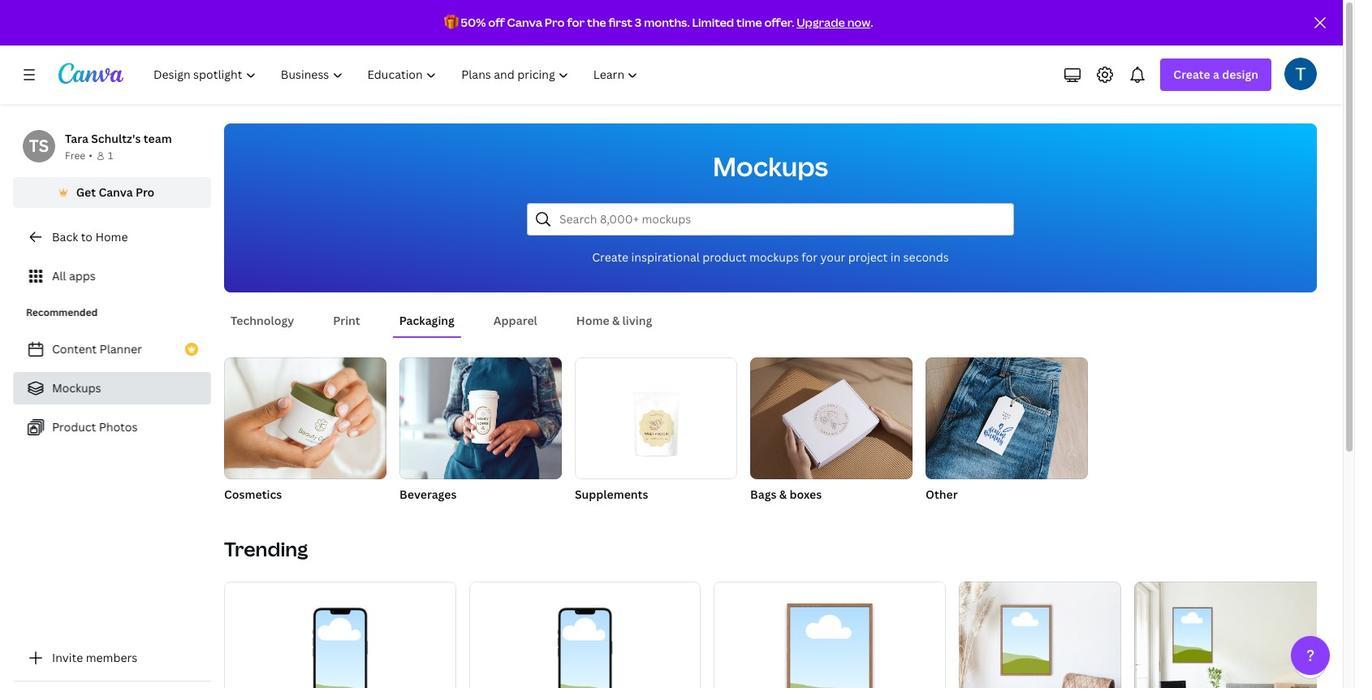 Task type: describe. For each thing, give the bounding box(es) containing it.
50%
[[461, 15, 486, 30]]

1 horizontal spatial mockups
[[713, 149, 829, 184]]

print button
[[327, 305, 367, 336]]

beverages
[[400, 487, 457, 502]]

Label search field
[[560, 204, 1004, 235]]

time
[[737, 15, 763, 30]]

create inspirational product mockups for your project in seconds
[[592, 249, 949, 265]]

apparel button
[[487, 305, 544, 336]]

team
[[144, 131, 172, 146]]

in
[[891, 249, 901, 265]]

0 vertical spatial home
[[95, 229, 128, 245]]

technology
[[231, 313, 294, 328]]

technology button
[[224, 305, 301, 336]]

upgrade
[[797, 15, 846, 30]]

bags & boxes
[[751, 487, 822, 502]]

.
[[871, 15, 874, 30]]

content planner
[[52, 341, 142, 357]]

tara schultz's team image
[[23, 130, 55, 162]]

canva inside button
[[99, 184, 133, 200]]

all apps link
[[13, 260, 211, 292]]

all apps
[[52, 268, 96, 284]]

all
[[52, 268, 66, 284]]

create for create a design
[[1174, 67, 1211, 82]]

1 horizontal spatial pro
[[545, 15, 565, 30]]

home & living
[[577, 313, 653, 328]]

cosmetics
[[224, 487, 282, 502]]

🎁 50% off canva pro for the first 3 months. limited time offer. upgrade now .
[[444, 15, 874, 30]]

back to home link
[[13, 221, 211, 253]]

to
[[81, 229, 93, 245]]

now
[[848, 15, 871, 30]]

product
[[52, 419, 96, 435]]

mockups inside list
[[52, 380, 101, 396]]

& for boxes
[[780, 487, 787, 502]]

mockups link
[[13, 372, 211, 405]]

product
[[703, 249, 747, 265]]

print
[[333, 313, 360, 328]]

invite members
[[52, 650, 137, 665]]

get canva pro button
[[13, 177, 211, 208]]

beverages group
[[400, 357, 562, 504]]

mockups
[[750, 249, 799, 265]]

1
[[108, 149, 113, 162]]

members
[[86, 650, 137, 665]]

supplements group
[[575, 357, 738, 504]]

create a design button
[[1161, 58, 1272, 91]]

project
[[849, 249, 888, 265]]

get
[[76, 184, 96, 200]]

free •
[[65, 149, 93, 162]]

months.
[[644, 15, 690, 30]]

boxes
[[790, 487, 822, 502]]

off
[[488, 15, 505, 30]]

content
[[52, 341, 97, 357]]

packaging button
[[393, 305, 461, 336]]



Task type: locate. For each thing, give the bounding box(es) containing it.
mockups down content
[[52, 380, 101, 396]]

upgrade now button
[[797, 15, 871, 30]]

3
[[635, 15, 642, 30]]

1 horizontal spatial home
[[577, 313, 610, 328]]

invite members button
[[13, 642, 211, 674]]

1 vertical spatial for
[[802, 249, 818, 265]]

home
[[95, 229, 128, 245], [577, 313, 610, 328]]

create left a
[[1174, 67, 1211, 82]]

canva
[[507, 15, 543, 30], [99, 184, 133, 200]]

canva right 'get'
[[99, 184, 133, 200]]

0 vertical spatial pro
[[545, 15, 565, 30]]

pro inside button
[[136, 184, 155, 200]]

back to home
[[52, 229, 128, 245]]

list
[[13, 333, 211, 444]]

& left living
[[612, 313, 620, 328]]

tara schultz's team element
[[23, 130, 55, 162]]

tara schultz image
[[1285, 58, 1318, 90]]

0 vertical spatial &
[[612, 313, 620, 328]]

invite
[[52, 650, 83, 665]]

home right to
[[95, 229, 128, 245]]

bags
[[751, 487, 777, 502]]

0 horizontal spatial for
[[567, 15, 585, 30]]

back
[[52, 229, 78, 245]]

apps
[[69, 268, 96, 284]]

1 horizontal spatial &
[[780, 487, 787, 502]]

other group
[[926, 357, 1089, 504]]

product photos
[[52, 419, 138, 435]]

for
[[567, 15, 585, 30], [802, 249, 818, 265]]

create a design
[[1174, 67, 1259, 82]]

apparel
[[494, 313, 538, 328]]

create inside dropdown button
[[1174, 67, 1211, 82]]

a
[[1214, 67, 1220, 82]]

first
[[609, 15, 633, 30]]

offer.
[[765, 15, 795, 30]]

product photos link
[[13, 411, 211, 444]]

top level navigation element
[[143, 58, 653, 91]]

limited
[[693, 15, 735, 30]]

0 vertical spatial for
[[567, 15, 585, 30]]

0 horizontal spatial create
[[592, 249, 629, 265]]

0 horizontal spatial mockups
[[52, 380, 101, 396]]

1 vertical spatial create
[[592, 249, 629, 265]]

•
[[89, 149, 93, 162]]

photos
[[99, 419, 138, 435]]

design
[[1223, 67, 1259, 82]]

mockups
[[713, 149, 829, 184], [52, 380, 101, 396]]

& for living
[[612, 313, 620, 328]]

1 horizontal spatial create
[[1174, 67, 1211, 82]]

1 vertical spatial home
[[577, 313, 610, 328]]

planner
[[100, 341, 142, 357]]

tara
[[65, 131, 88, 146]]

home inside button
[[577, 313, 610, 328]]

&
[[612, 313, 620, 328], [780, 487, 787, 502]]

1 horizontal spatial canva
[[507, 15, 543, 30]]

seconds
[[904, 249, 949, 265]]

canva right off at top
[[507, 15, 543, 30]]

living
[[623, 313, 653, 328]]

0 horizontal spatial home
[[95, 229, 128, 245]]

1 vertical spatial &
[[780, 487, 787, 502]]

pro
[[545, 15, 565, 30], [136, 184, 155, 200]]

the
[[587, 15, 607, 30]]

list containing content planner
[[13, 333, 211, 444]]

for left the
[[567, 15, 585, 30]]

content planner link
[[13, 333, 211, 366]]

1 vertical spatial mockups
[[52, 380, 101, 396]]

bags & boxes group
[[751, 357, 913, 504]]

supplements
[[575, 487, 649, 502]]

0 horizontal spatial canva
[[99, 184, 133, 200]]

home & living button
[[570, 305, 659, 336]]

cosmetics group
[[224, 357, 387, 504]]

schultz's
[[91, 131, 141, 146]]

& inside button
[[612, 313, 620, 328]]

pro left the
[[545, 15, 565, 30]]

🎁
[[444, 15, 459, 30]]

mockups up label search field
[[713, 149, 829, 184]]

inspirational
[[632, 249, 700, 265]]

0 vertical spatial create
[[1174, 67, 1211, 82]]

& right bags
[[780, 487, 787, 502]]

group
[[224, 357, 387, 479], [400, 357, 562, 479], [575, 357, 738, 479], [751, 357, 913, 479], [926, 357, 1089, 479], [224, 582, 456, 688], [469, 582, 701, 688], [714, 582, 947, 688], [960, 582, 1122, 688], [1135, 582, 1356, 688]]

get canva pro
[[76, 184, 155, 200]]

1 vertical spatial canva
[[99, 184, 133, 200]]

your
[[821, 249, 846, 265]]

for left your
[[802, 249, 818, 265]]

home left living
[[577, 313, 610, 328]]

create left inspirational
[[592, 249, 629, 265]]

1 vertical spatial pro
[[136, 184, 155, 200]]

1 horizontal spatial for
[[802, 249, 818, 265]]

trending
[[224, 535, 308, 562]]

0 vertical spatial canva
[[507, 15, 543, 30]]

& inside group
[[780, 487, 787, 502]]

free
[[65, 149, 86, 162]]

recommended
[[26, 305, 98, 319]]

pro down team on the left of the page
[[136, 184, 155, 200]]

create for create inspirational product mockups for your project in seconds
[[592, 249, 629, 265]]

create
[[1174, 67, 1211, 82], [592, 249, 629, 265]]

0 horizontal spatial &
[[612, 313, 620, 328]]

tara schultz's team
[[65, 131, 172, 146]]

0 vertical spatial mockups
[[713, 149, 829, 184]]

packaging
[[399, 313, 455, 328]]

0 horizontal spatial pro
[[136, 184, 155, 200]]

other
[[926, 487, 958, 502]]



Task type: vqa. For each thing, say whether or not it's contained in the screenshot.
schedule, on the top of the page
no



